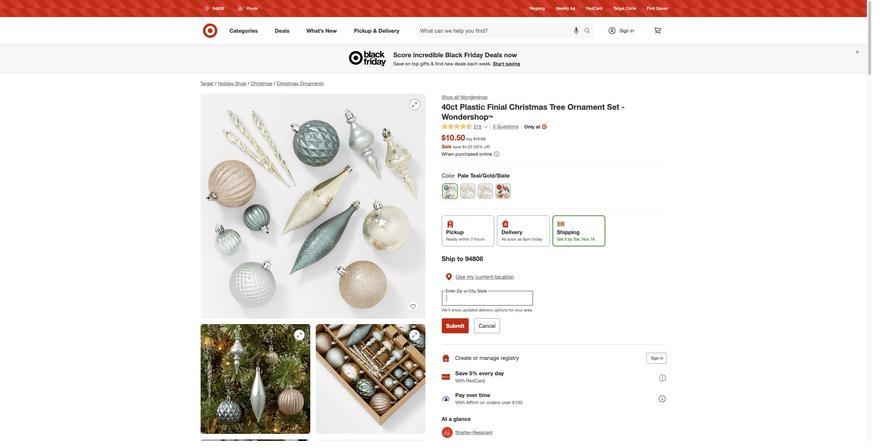 Task type: vqa. For each thing, say whether or not it's contained in the screenshot.
'¬' for Coconut
no



Task type: locate. For each thing, give the bounding box(es) containing it.
pickup for ready
[[446, 229, 464, 235]]

what's new
[[307, 27, 337, 34]]

target / holiday shop / christmas / christmas ornaments
[[201, 80, 324, 86]]

over up affirm
[[466, 392, 478, 399]]

/ left christmas link
[[248, 80, 250, 86]]

show
[[452, 307, 461, 312]]

over
[[466, 392, 478, 399], [502, 400, 511, 405]]

pale
[[458, 172, 469, 179]]

christmas right holiday shop link
[[251, 80, 273, 86]]

affirm
[[466, 400, 479, 405]]

40ct plastic finial christmas tree ornament set - wondershop™, 2 of 7 image
[[201, 324, 310, 434]]

$10.50 reg $15.00 sale save $ 4.50 ( 30 % off )
[[442, 133, 490, 149]]

resistant
[[473, 429, 493, 435]]

0 horizontal spatial pickup
[[354, 27, 372, 34]]

deals left what's
[[275, 27, 290, 34]]

pickup inside pickup ready within 2 hours
[[446, 229, 464, 235]]

0 vertical spatial over
[[466, 392, 478, 399]]

hours
[[474, 236, 485, 242]]

0 horizontal spatial target
[[201, 80, 214, 86]]

wondershop™
[[442, 112, 493, 121]]

0 vertical spatial save
[[394, 61, 404, 67]]

christmas up only
[[509, 102, 548, 111]]

delivery up soon
[[502, 229, 523, 235]]

1 vertical spatial sign
[[651, 355, 659, 361]]

1 vertical spatial target
[[201, 80, 214, 86]]

/
[[215, 80, 217, 86], [248, 80, 250, 86], [274, 80, 276, 86]]

sign in inside 'button'
[[651, 355, 664, 361]]

on down time in the right bottom of the page
[[480, 400, 486, 405]]

cancel button
[[474, 318, 500, 333]]

pinole
[[247, 6, 258, 11]]

1 vertical spatial delivery
[[502, 229, 523, 235]]

1 vertical spatial &
[[431, 61, 434, 67]]

redcard right ad
[[586, 6, 603, 11]]

94806 left pinole dropdown button
[[213, 6, 224, 11]]

only at
[[525, 124, 541, 129]]

every
[[479, 370, 493, 377]]

1 vertical spatial pickup
[[446, 229, 464, 235]]

0 vertical spatial with
[[456, 378, 465, 384]]

0 vertical spatial 94806
[[213, 6, 224, 11]]

shatter-resistant button
[[442, 425, 493, 440]]

0 vertical spatial pickup
[[354, 27, 372, 34]]

current
[[476, 273, 493, 280]]

/ right christmas link
[[274, 80, 276, 86]]

in inside 'button'
[[661, 355, 664, 361]]

save down score
[[394, 61, 404, 67]]

delivery up score
[[379, 27, 400, 34]]

options
[[494, 307, 508, 312]]

on left top
[[405, 61, 411, 67]]

)
[[489, 144, 490, 149]]

1 horizontal spatial 94806
[[465, 255, 483, 262]]

over left $100
[[502, 400, 511, 405]]

None text field
[[442, 291, 533, 306]]

1 vertical spatial over
[[502, 400, 511, 405]]

ship
[[442, 255, 456, 262]]

christmas left ornaments
[[277, 80, 299, 86]]

3 questions
[[493, 124, 519, 129]]

shop
[[235, 80, 247, 86], [442, 94, 453, 100]]

deals
[[275, 27, 290, 34], [485, 51, 503, 59]]

it
[[565, 236, 567, 242]]

saving
[[506, 61, 521, 67]]

target circle
[[614, 6, 637, 11]]

0 horizontal spatial delivery
[[379, 27, 400, 34]]

christmas
[[251, 80, 273, 86], [277, 80, 299, 86], [509, 102, 548, 111]]

registry
[[530, 6, 545, 11]]

0 horizontal spatial redcard
[[466, 378, 485, 384]]

0 vertical spatial shop
[[235, 80, 247, 86]]

0 vertical spatial &
[[373, 27, 377, 34]]

1 horizontal spatial &
[[431, 61, 434, 67]]

0 vertical spatial target
[[614, 6, 625, 11]]

pickup up ready
[[446, 229, 464, 235]]

0 vertical spatial in
[[631, 28, 634, 33]]

deals link
[[269, 23, 298, 38]]

circle
[[626, 6, 637, 11]]

2 / from the left
[[248, 80, 250, 86]]

1 horizontal spatial shop
[[442, 94, 453, 100]]

0 vertical spatial delivery
[[379, 27, 400, 34]]

redcard down 5%
[[466, 378, 485, 384]]

target left circle at the right top of the page
[[614, 6, 625, 11]]

1 horizontal spatial pickup
[[446, 229, 464, 235]]

pickup right new
[[354, 27, 372, 34]]

christmas ornaments link
[[277, 80, 324, 86]]

color
[[442, 172, 455, 179]]

use
[[456, 273, 466, 280]]

a
[[449, 415, 452, 422]]

use my current location
[[456, 273, 514, 280]]

1 vertical spatial redcard
[[466, 378, 485, 384]]

1 horizontal spatial /
[[248, 80, 250, 86]]

1 vertical spatial on
[[480, 400, 486, 405]]

manage
[[480, 355, 499, 361]]

1 vertical spatial sign in
[[651, 355, 664, 361]]

215 link
[[442, 123, 489, 131]]

0 horizontal spatial &
[[373, 27, 377, 34]]

-
[[622, 102, 625, 111]]

score incredible black friday deals now save on top gifts & find new deals each week. start saving
[[394, 51, 521, 67]]

1 vertical spatial deals
[[485, 51, 503, 59]]

%
[[479, 144, 483, 149]]

0 horizontal spatial shop
[[235, 80, 247, 86]]

pickup ready within 2 hours
[[446, 229, 485, 242]]

shatter-resistant
[[456, 429, 493, 435]]

1 horizontal spatial redcard
[[586, 6, 603, 11]]

ad
[[570, 6, 576, 11]]

2 horizontal spatial christmas
[[509, 102, 548, 111]]

2 horizontal spatial /
[[274, 80, 276, 86]]

weekly
[[556, 6, 569, 11]]

1 vertical spatial shop
[[442, 94, 453, 100]]

deals up start
[[485, 51, 503, 59]]

1 horizontal spatial deals
[[485, 51, 503, 59]]

create
[[456, 355, 472, 361]]

1 vertical spatial save
[[456, 370, 468, 377]]

1 horizontal spatial in
[[661, 355, 664, 361]]

for
[[509, 307, 514, 312]]

0 vertical spatial deals
[[275, 27, 290, 34]]

when purchased online
[[442, 151, 492, 157]]

off
[[484, 144, 489, 149]]

1 horizontal spatial christmas
[[277, 80, 299, 86]]

0 vertical spatial on
[[405, 61, 411, 67]]

1 horizontal spatial sign
[[651, 355, 659, 361]]

0 horizontal spatial sign in
[[620, 28, 634, 33]]

my
[[467, 273, 474, 280]]

updated
[[462, 307, 478, 312]]

with down the pay
[[456, 400, 465, 405]]

on inside 'score incredible black friday deals now save on top gifts & find new deals each week. start saving'
[[405, 61, 411, 67]]

redcard
[[586, 6, 603, 11], [466, 378, 485, 384]]

1 horizontal spatial target
[[614, 6, 625, 11]]

1 with from the top
[[456, 378, 465, 384]]

0 horizontal spatial sign
[[620, 28, 629, 33]]

What can we help you find? suggestions appear below search field
[[416, 23, 586, 38]]

target left holiday
[[201, 80, 214, 86]]

target circle link
[[614, 6, 637, 11]]

save inside the save 5% every day with redcard
[[456, 370, 468, 377]]

&
[[373, 27, 377, 34], [431, 61, 434, 67]]

shop inside "shop all wondershop 40ct plastic finial christmas tree ornament set - wondershop™"
[[442, 94, 453, 100]]

94806 right to
[[465, 255, 483, 262]]

get
[[557, 236, 564, 242]]

0 horizontal spatial save
[[394, 61, 404, 67]]

2 with from the top
[[456, 400, 465, 405]]

new
[[326, 27, 337, 34]]

sign
[[620, 28, 629, 33], [651, 355, 659, 361]]

purchased
[[456, 151, 478, 157]]

teal/gold/slate
[[470, 172, 510, 179]]

location
[[495, 273, 514, 280]]

shop right holiday
[[235, 80, 247, 86]]

save left 5%
[[456, 370, 468, 377]]

with inside the save 5% every day with redcard
[[456, 378, 465, 384]]

use my current location link
[[442, 268, 533, 285]]

delivery inside pickup & delivery link
[[379, 27, 400, 34]]

0 horizontal spatial 94806
[[213, 6, 224, 11]]

0 vertical spatial sign in
[[620, 28, 634, 33]]

with up the pay
[[456, 378, 465, 384]]

top
[[412, 61, 419, 67]]

1 horizontal spatial sign in
[[651, 355, 664, 361]]

1 horizontal spatial on
[[480, 400, 486, 405]]

in
[[631, 28, 634, 33], [661, 355, 664, 361]]

1 horizontal spatial delivery
[[502, 229, 523, 235]]

deals inside 'link'
[[275, 27, 290, 34]]

1 vertical spatial with
[[456, 400, 465, 405]]

0 horizontal spatial on
[[405, 61, 411, 67]]

holiday
[[218, 80, 234, 86]]

$100
[[513, 400, 523, 405]]

each
[[468, 61, 478, 67]]

0 horizontal spatial christmas
[[251, 80, 273, 86]]

1 horizontal spatial save
[[456, 370, 468, 377]]

1 vertical spatial in
[[661, 355, 664, 361]]

0 horizontal spatial /
[[215, 80, 217, 86]]

with
[[456, 378, 465, 384], [456, 400, 465, 405]]

orders
[[487, 400, 501, 405]]

0 horizontal spatial deals
[[275, 27, 290, 34]]

create or manage registry
[[456, 355, 519, 361]]

shop left "all"
[[442, 94, 453, 100]]

/ right "target" link
[[215, 80, 217, 86]]



Task type: describe. For each thing, give the bounding box(es) containing it.
1 / from the left
[[215, 80, 217, 86]]

0 vertical spatial sign
[[620, 28, 629, 33]]

save inside 'score incredible black friday deals now save on top gifts & find new deals each week. start saving'
[[394, 61, 404, 67]]

when
[[442, 151, 454, 157]]

find
[[435, 61, 443, 67]]

pale teal/gold/slate image
[[443, 184, 457, 198]]

shipping get it by sat, nov 18
[[557, 229, 595, 242]]

only
[[525, 124, 535, 129]]

40ct
[[442, 102, 458, 111]]

target for target / holiday shop / christmas / christmas ornaments
[[201, 80, 214, 86]]

40ct plastic finial christmas tree ornament set - wondershop™, 3 of 7 image
[[316, 324, 426, 434]]

at
[[442, 415, 447, 422]]

new
[[445, 61, 453, 67]]

at
[[536, 124, 541, 129]]

delivery inside delivery as soon as 6pm today
[[502, 229, 523, 235]]

sat,
[[574, 236, 581, 242]]

plastic
[[460, 102, 485, 111]]

stores
[[656, 6, 668, 11]]

1 vertical spatial 94806
[[465, 255, 483, 262]]

3 questions link
[[490, 123, 519, 131]]

or
[[473, 355, 478, 361]]

reg
[[466, 136, 472, 142]]

weekly ad link
[[556, 6, 576, 11]]

set
[[607, 102, 620, 111]]

pink/champagne image
[[478, 184, 493, 198]]

redcard link
[[586, 6, 603, 11]]

what's new link
[[301, 23, 346, 38]]

christmas inside "shop all wondershop 40ct plastic finial christmas tree ornament set - wondershop™"
[[509, 102, 548, 111]]

shipping
[[557, 229, 580, 235]]

registry link
[[530, 6, 545, 11]]

time
[[479, 392, 491, 399]]

candy champagne image
[[461, 184, 475, 198]]

search
[[581, 28, 598, 35]]

6pm
[[523, 236, 531, 242]]

incredible
[[413, 51, 444, 59]]

online
[[480, 151, 492, 157]]

$
[[463, 144, 465, 149]]

target for target circle
[[614, 6, 625, 11]]

save
[[453, 144, 461, 149]]

your
[[515, 307, 523, 312]]

target link
[[201, 80, 214, 86]]

on inside pay over time with affirm on orders over $100
[[480, 400, 486, 405]]

black
[[445, 51, 463, 59]]

3 / from the left
[[274, 80, 276, 86]]

pay over time with affirm on orders over $100
[[456, 392, 523, 405]]

deals inside 'score incredible black friday deals now save on top gifts & find new deals each week. start saving'
[[485, 51, 503, 59]]

what's
[[307, 27, 324, 34]]

$15.00
[[474, 136, 486, 142]]

4.50
[[465, 144, 472, 149]]

pay
[[456, 392, 465, 399]]

all
[[455, 94, 459, 100]]

now
[[504, 51, 517, 59]]

18
[[591, 236, 595, 242]]

ship to 94806
[[442, 255, 483, 262]]

cancel
[[479, 322, 496, 329]]

(
[[474, 144, 475, 149]]

sign in link
[[602, 23, 645, 38]]

day
[[495, 370, 504, 377]]

find
[[647, 6, 655, 11]]

0 vertical spatial redcard
[[586, 6, 603, 11]]

finial
[[487, 102, 507, 111]]

photo from @gala_mk85, 4 of 7 image
[[201, 439, 310, 441]]

christmas link
[[251, 80, 273, 86]]

soon
[[508, 236, 517, 242]]

94806 inside dropdown button
[[213, 6, 224, 11]]

red/green/gold image
[[496, 184, 510, 198]]

submit
[[446, 322, 465, 329]]

5%
[[470, 370, 478, 377]]

1 horizontal spatial over
[[502, 400, 511, 405]]

color pale teal/gold/slate
[[442, 172, 510, 179]]

sale
[[442, 144, 452, 149]]

ready
[[446, 236, 458, 242]]

image gallery element
[[201, 94, 426, 441]]

2
[[471, 236, 473, 242]]

& inside 'score incredible black friday deals now save on top gifts & find new deals each week. start saving'
[[431, 61, 434, 67]]

0 horizontal spatial in
[[631, 28, 634, 33]]

by
[[568, 236, 573, 242]]

ornaments
[[300, 80, 324, 86]]

at a glance
[[442, 415, 471, 422]]

we'll
[[442, 307, 451, 312]]

pickup for &
[[354, 27, 372, 34]]

categories link
[[224, 23, 266, 38]]

within
[[459, 236, 470, 242]]

glance
[[454, 415, 471, 422]]

deals
[[455, 61, 466, 67]]

shatter-
[[456, 429, 473, 435]]

find stores link
[[647, 6, 668, 11]]

as
[[502, 236, 506, 242]]

start
[[493, 61, 504, 67]]

today
[[532, 236, 543, 242]]

sign in button
[[647, 353, 667, 364]]

redcard inside the save 5% every day with redcard
[[466, 378, 485, 384]]

with inside pay over time with affirm on orders over $100
[[456, 400, 465, 405]]

$10.50
[[442, 133, 465, 142]]

tree
[[550, 102, 566, 111]]

delivery
[[479, 307, 493, 312]]

search button
[[581, 23, 598, 40]]

sign inside 'button'
[[651, 355, 659, 361]]

40ct plastic finial christmas tree ornament set - wondershop™, 1 of 7 image
[[201, 94, 426, 319]]

0 horizontal spatial over
[[466, 392, 478, 399]]

holiday shop link
[[218, 80, 247, 86]]



